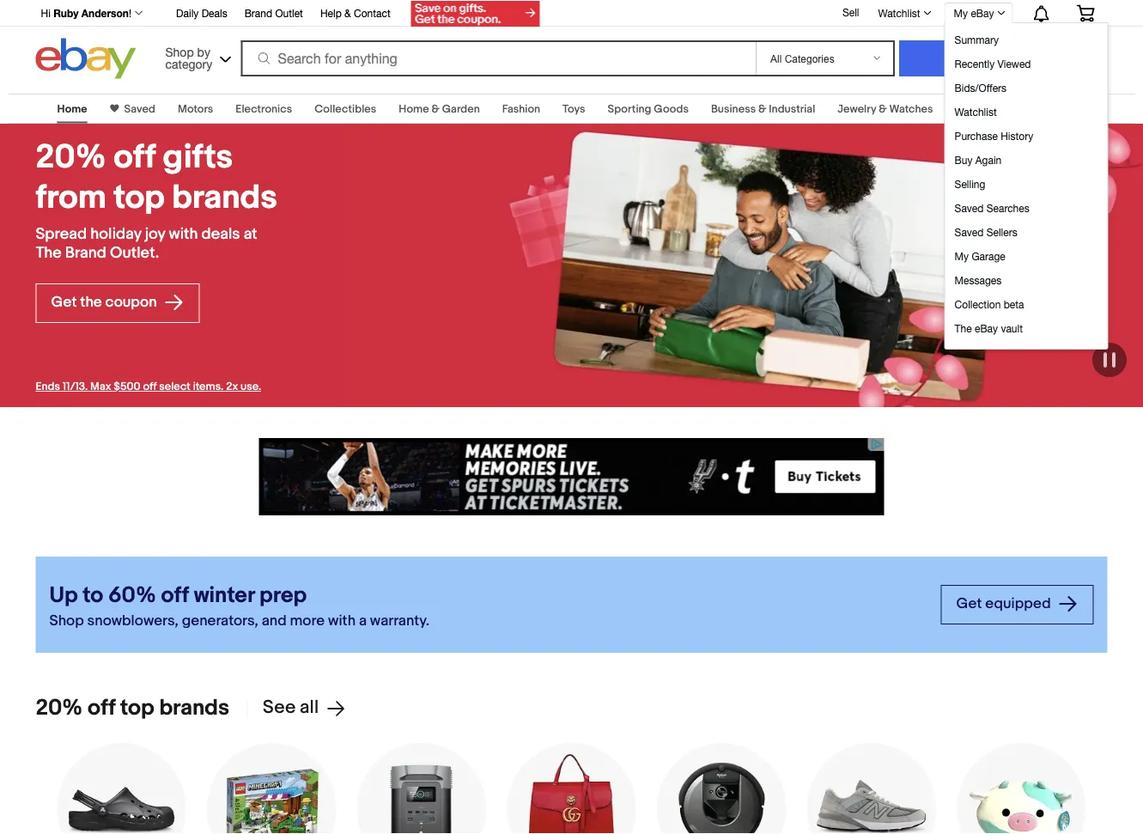 Task type: vqa. For each thing, say whether or not it's contained in the screenshot.
shop within Up to 60% off winter prep Shop snowblowers, generators, and more with a warranty.
yes



Task type: describe. For each thing, give the bounding box(es) containing it.
collectibles
[[315, 102, 377, 116]]

use.
[[241, 380, 261, 394]]

fashion
[[502, 102, 540, 116]]

at
[[244, 225, 257, 244]]

20% off top brands link
[[36, 695, 229, 721]]

fashion link
[[502, 102, 540, 116]]

the inside account navigation
[[955, 322, 972, 334]]

saved sellers link
[[951, 220, 1105, 244]]

items.
[[193, 380, 224, 394]]

sell link
[[835, 6, 867, 18]]

jewelry & watches
[[838, 102, 933, 116]]

sporting
[[608, 102, 652, 116]]

a
[[359, 612, 367, 630]]

category
[[165, 57, 212, 71]]

20% for brands
[[36, 695, 83, 721]]

see all link
[[247, 697, 346, 719]]

daily deals
[[176, 7, 227, 19]]

summary link
[[951, 27, 1105, 52]]

history
[[1001, 130, 1034, 142]]

all
[[300, 697, 319, 719]]

sell
[[843, 6, 859, 18]]

my for my ebay
[[954, 7, 968, 19]]

ruby
[[53, 7, 79, 19]]

selling link
[[951, 172, 1105, 196]]

20% off gifts from top brands spread holiday joy with deals at the brand outlet.
[[36, 137, 277, 263]]

20% off top brands
[[36, 695, 229, 721]]

& for home
[[432, 102, 440, 116]]

motors link
[[178, 102, 213, 116]]

recently viewed link
[[951, 52, 1105, 76]]

$500
[[114, 380, 140, 394]]

business & industrial
[[711, 102, 815, 116]]

see all
[[263, 697, 319, 719]]

brand outlet
[[245, 7, 303, 19]]

ebay for the
[[975, 322, 998, 334]]

jewelry & watches link
[[838, 102, 933, 116]]

ends
[[36, 380, 60, 394]]

home & garden
[[399, 102, 480, 116]]

deals
[[202, 7, 227, 19]]

daily
[[176, 7, 199, 19]]

brand outlet link
[[245, 4, 303, 23]]

home for home & garden
[[399, 102, 429, 116]]

again
[[976, 154, 1002, 166]]

contact
[[354, 7, 391, 19]]

up to 60% off winter prep shop snowblowers, generators, and more with a warranty.
[[49, 582, 430, 630]]

joy
[[145, 225, 165, 244]]

electronics
[[236, 102, 292, 116]]

prep
[[259, 582, 307, 609]]

brand inside "20% off gifts from top brands spread holiday joy with deals at the brand outlet."
[[65, 244, 106, 263]]

get equipped
[[957, 595, 1054, 613]]

get equipped link
[[941, 585, 1094, 625]]

toys
[[563, 102, 585, 116]]

sellers
[[987, 226, 1018, 238]]

saved searches link
[[951, 196, 1105, 220]]

get the coupon
[[51, 293, 160, 311]]

shop by category
[[165, 45, 212, 71]]

ebay for my
[[971, 7, 994, 19]]

to
[[83, 582, 103, 609]]

shop by category banner
[[31, 0, 1109, 350]]

purchase history
[[955, 130, 1034, 142]]

my garage link
[[951, 244, 1105, 268]]

the ebay vault link
[[951, 316, 1105, 340]]

warranty.
[[370, 612, 430, 630]]

buy again
[[955, 154, 1002, 166]]

home & garden link
[[399, 102, 480, 116]]

more
[[290, 612, 325, 630]]

Search for anything text field
[[244, 42, 752, 75]]

0 vertical spatial watchlist link
[[869, 3, 939, 23]]

bids/offers link
[[951, 76, 1105, 100]]

watches
[[889, 102, 933, 116]]

select
[[159, 380, 191, 394]]

account navigation
[[31, 0, 1109, 350]]

max
[[90, 380, 111, 394]]

ebay live link
[[956, 102, 1002, 116]]

bids/offers
[[955, 82, 1007, 94]]

saved for saved searches
[[955, 202, 984, 214]]

outlet
[[275, 7, 303, 19]]

my garage
[[955, 250, 1006, 262]]

20% for from
[[36, 137, 106, 177]]

2x
[[226, 380, 238, 394]]

ends 11/13. max $500 off select items. 2x use. link
[[36, 380, 261, 394]]

hi
[[41, 7, 51, 19]]

goods
[[654, 102, 689, 116]]

garage
[[972, 250, 1006, 262]]

& for help
[[345, 7, 351, 19]]

summary
[[955, 34, 999, 46]]

live
[[982, 102, 1002, 116]]

spread
[[36, 225, 87, 244]]

20% off gifts from top brands link
[[36, 137, 283, 218]]

motors
[[178, 102, 213, 116]]



Task type: locate. For each thing, give the bounding box(es) containing it.
daily deals link
[[176, 4, 227, 23]]

get left 'the' in the top left of the page
[[51, 293, 77, 311]]

generators,
[[182, 612, 258, 630]]

help & contact link
[[320, 4, 391, 23]]

advertisement region
[[259, 438, 884, 515]]

off
[[114, 137, 155, 177], [143, 380, 157, 394], [161, 582, 189, 609], [88, 695, 115, 721]]

0 vertical spatial 20%
[[36, 137, 106, 177]]

the inside "20% off gifts from top brands spread holiday joy with deals at the brand outlet."
[[36, 244, 62, 263]]

watchlist link
[[869, 3, 939, 23], [951, 100, 1105, 124]]

1 vertical spatial brands
[[159, 695, 229, 721]]

get for up to 60% off winter prep
[[957, 595, 982, 613]]

saved up 'my garage'
[[955, 226, 984, 238]]

with inside up to 60% off winter prep shop snowblowers, generators, and more with a warranty.
[[328, 612, 356, 630]]

recently
[[955, 58, 995, 70]]

saved down selling
[[955, 202, 984, 214]]

1 horizontal spatial shop
[[165, 45, 194, 59]]

sporting goods link
[[608, 102, 689, 116]]

0 horizontal spatial watchlist link
[[869, 3, 939, 23]]

collection beta link
[[951, 292, 1105, 316]]

1 vertical spatial the
[[955, 322, 972, 334]]

watchlist up purchase
[[955, 106, 997, 118]]

messages link
[[951, 268, 1105, 292]]

my up summary
[[954, 7, 968, 19]]

0 vertical spatial top
[[114, 178, 165, 218]]

1 vertical spatial saved
[[955, 202, 984, 214]]

1 horizontal spatial with
[[328, 612, 356, 630]]

& for jewelry
[[879, 102, 887, 116]]

0 vertical spatial brands
[[172, 178, 277, 218]]

0 vertical spatial with
[[169, 225, 198, 244]]

coupon
[[105, 293, 157, 311]]

selling
[[955, 178, 986, 190]]

holiday
[[90, 225, 141, 244]]

home left "saved" link
[[57, 102, 87, 116]]

collection
[[955, 298, 1001, 310]]

& right "help"
[[345, 7, 351, 19]]

messages
[[955, 274, 1002, 286]]

saved left motors at left top
[[124, 102, 155, 116]]

0 horizontal spatial the
[[36, 244, 62, 263]]

the down collection
[[955, 322, 972, 334]]

watchlist right sell
[[878, 7, 921, 19]]

business & industrial link
[[711, 102, 815, 116]]

from
[[36, 178, 106, 218]]

0 horizontal spatial shop
[[49, 612, 84, 630]]

buy
[[955, 154, 973, 166]]

snowblowers,
[[87, 612, 179, 630]]

0 vertical spatial shop
[[165, 45, 194, 59]]

outlet.
[[110, 244, 159, 263]]

top inside "20% off gifts from top brands spread holiday joy with deals at the brand outlet."
[[114, 178, 165, 218]]

0 vertical spatial ebay
[[971, 7, 994, 19]]

hi ruby anderson !
[[41, 7, 131, 19]]

20% inside "20% off gifts from top brands spread holiday joy with deals at the brand outlet."
[[36, 137, 106, 177]]

watchlist
[[878, 7, 921, 19], [955, 106, 997, 118]]

2 vertical spatial saved
[[955, 226, 984, 238]]

deals
[[202, 225, 240, 244]]

0 horizontal spatial home
[[57, 102, 87, 116]]

ebay
[[971, 7, 994, 19], [956, 102, 980, 116], [975, 322, 998, 334]]

viewed
[[998, 58, 1031, 70]]

1 vertical spatial ebay
[[956, 102, 980, 116]]

2 vertical spatial ebay
[[975, 322, 998, 334]]

gifts
[[163, 137, 233, 177]]

help
[[320, 7, 342, 19]]

1 vertical spatial shop
[[49, 612, 84, 630]]

0 vertical spatial brand
[[245, 7, 272, 19]]

1 vertical spatial top
[[120, 695, 154, 721]]

ends 11/13. max $500 off select items. 2x use.
[[36, 380, 261, 394]]

None submit
[[899, 40, 1044, 76]]

see
[[263, 697, 296, 719]]

business
[[711, 102, 756, 116]]

0 vertical spatial watchlist
[[878, 7, 921, 19]]

0 vertical spatial saved
[[124, 102, 155, 116]]

my ebay
[[954, 7, 994, 19]]

1 horizontal spatial home
[[399, 102, 429, 116]]

get inside get equipped link
[[957, 595, 982, 613]]

ebay down the collection beta
[[975, 322, 998, 334]]

purchase
[[955, 130, 998, 142]]

brand inside brand outlet link
[[245, 7, 272, 19]]

home for home
[[57, 102, 87, 116]]

watchlist link right sell
[[869, 3, 939, 23]]

get inside get the coupon link
[[51, 293, 77, 311]]

& left garden
[[432, 102, 440, 116]]

none submit inside shop by category banner
[[899, 40, 1044, 76]]

shop left by
[[165, 45, 194, 59]]

up to 60% off winter prep link
[[49, 582, 927, 611]]

shop down up
[[49, 612, 84, 630]]

1 vertical spatial 20%
[[36, 695, 83, 721]]

help & contact
[[320, 7, 391, 19]]

saved sellers
[[955, 226, 1018, 238]]

with
[[169, 225, 198, 244], [328, 612, 356, 630]]

your shopping cart image
[[1076, 5, 1096, 22]]

brands
[[172, 178, 277, 218], [159, 695, 229, 721]]

0 horizontal spatial get
[[51, 293, 77, 311]]

0 vertical spatial my
[[954, 7, 968, 19]]

anderson
[[81, 7, 129, 19]]

brand left the outlet
[[245, 7, 272, 19]]

ebay left live
[[956, 102, 980, 116]]

2 20% from the top
[[36, 695, 83, 721]]

off inside "20% off gifts from top brands spread holiday joy with deals at the brand outlet."
[[114, 137, 155, 177]]

collectibles link
[[315, 102, 377, 116]]

& right jewelry
[[879, 102, 887, 116]]

my ebay link
[[945, 3, 1013, 23]]

buy again link
[[951, 148, 1105, 172]]

electronics link
[[236, 102, 292, 116]]

brands inside "20% off gifts from top brands spread holiday joy with deals at the brand outlet."
[[172, 178, 277, 218]]

saved for saved
[[124, 102, 155, 116]]

!
[[129, 7, 131, 19]]

11/13.
[[63, 380, 88, 394]]

get for 20% off gifts from top brands
[[51, 293, 77, 311]]

1 vertical spatial brand
[[65, 244, 106, 263]]

brands up deals
[[172, 178, 277, 218]]

2 home from the left
[[399, 102, 429, 116]]

up
[[49, 582, 78, 609]]

1 horizontal spatial get
[[957, 595, 982, 613]]

0 vertical spatial the
[[36, 244, 62, 263]]

0 horizontal spatial brand
[[65, 244, 106, 263]]

get the coupon image
[[411, 1, 540, 27]]

& right business
[[759, 102, 767, 116]]

the
[[80, 293, 102, 311]]

garden
[[442, 102, 480, 116]]

saved for saved sellers
[[955, 226, 984, 238]]

get the coupon link
[[36, 283, 200, 323]]

shop inside up to 60% off winter prep shop snowblowers, generators, and more with a warranty.
[[49, 612, 84, 630]]

home left garden
[[399, 102, 429, 116]]

1 horizontal spatial watchlist link
[[951, 100, 1105, 124]]

with left a
[[328, 612, 356, 630]]

watchlist link up history
[[951, 100, 1105, 124]]

jewelry
[[838, 102, 876, 116]]

& inside account navigation
[[345, 7, 351, 19]]

1 vertical spatial with
[[328, 612, 356, 630]]

with right joy
[[169, 225, 198, 244]]

1 vertical spatial my
[[955, 250, 969, 262]]

brand down spread
[[65, 244, 106, 263]]

1 vertical spatial watchlist
[[955, 106, 997, 118]]

60%
[[108, 582, 156, 609]]

1 horizontal spatial brand
[[245, 7, 272, 19]]

0 vertical spatial get
[[51, 293, 77, 311]]

saved
[[124, 102, 155, 116], [955, 202, 984, 214], [955, 226, 984, 238]]

0 horizontal spatial with
[[169, 225, 198, 244]]

saved link
[[119, 102, 155, 116]]

home
[[57, 102, 87, 116], [399, 102, 429, 116]]

ebay up summary
[[971, 7, 994, 19]]

off inside up to 60% off winter prep shop snowblowers, generators, and more with a warranty.
[[161, 582, 189, 609]]

industrial
[[769, 102, 815, 116]]

by
[[197, 45, 210, 59]]

shop inside shop by category
[[165, 45, 194, 59]]

brands left see
[[159, 695, 229, 721]]

brand
[[245, 7, 272, 19], [65, 244, 106, 263]]

1 vertical spatial get
[[957, 595, 982, 613]]

equipped
[[986, 595, 1051, 613]]

vault
[[1001, 322, 1023, 334]]

0 horizontal spatial watchlist
[[878, 7, 921, 19]]

my left the garage
[[955, 250, 969, 262]]

& for business
[[759, 102, 767, 116]]

the down spread
[[36, 244, 62, 263]]

saved searches
[[955, 202, 1030, 214]]

top
[[114, 178, 165, 218], [120, 695, 154, 721]]

winter
[[194, 582, 255, 609]]

with inside "20% off gifts from top brands spread holiday joy with deals at the brand outlet."
[[169, 225, 198, 244]]

get left equipped
[[957, 595, 982, 613]]

1 home from the left
[[57, 102, 87, 116]]

1 vertical spatial watchlist link
[[951, 100, 1105, 124]]

1 20% from the top
[[36, 137, 106, 177]]

1 horizontal spatial the
[[955, 322, 972, 334]]

the ebay vault
[[955, 322, 1023, 334]]

1 horizontal spatial watchlist
[[955, 106, 997, 118]]

my for my garage
[[955, 250, 969, 262]]



